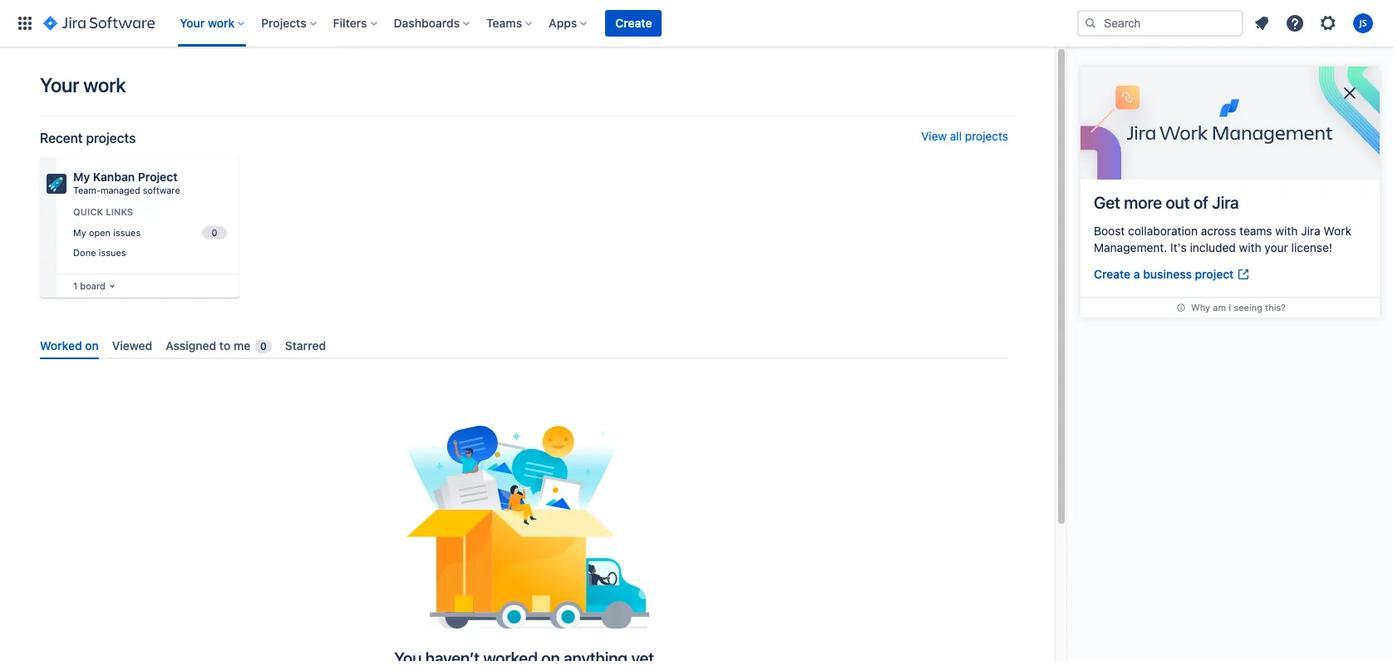 Task type: vqa. For each thing, say whether or not it's contained in the screenshot.
Dashing
no



Task type: locate. For each thing, give the bounding box(es) containing it.
1 vertical spatial my
[[73, 227, 86, 238]]

0 horizontal spatial work
[[83, 73, 126, 96]]

work up recent projects
[[83, 73, 126, 96]]

seeing
[[1234, 302, 1263, 313]]

1 my from the top
[[73, 170, 90, 184]]

0 vertical spatial your
[[180, 16, 205, 30]]

issues
[[113, 227, 141, 238], [99, 247, 126, 258]]

create inside button
[[616, 16, 652, 30]]

included
[[1191, 240, 1237, 254]]

your
[[180, 16, 205, 30], [40, 73, 79, 96]]

1
[[73, 280, 77, 291]]

my up team-
[[73, 170, 90, 184]]

projects
[[965, 129, 1009, 143], [86, 131, 136, 146]]

teams
[[487, 16, 522, 30]]

projects right all
[[965, 129, 1009, 143]]

license!
[[1292, 240, 1333, 254]]

my inside my kanban project team-managed software
[[73, 170, 90, 184]]

search image
[[1085, 17, 1098, 30]]

dashboards button
[[389, 10, 477, 37]]

create button
[[606, 10, 662, 37]]

1 horizontal spatial projects
[[965, 129, 1009, 143]]

projects up "kanban"
[[86, 131, 136, 146]]

board image
[[105, 279, 119, 293]]

0 vertical spatial issues
[[113, 227, 141, 238]]

this?
[[1266, 302, 1287, 313]]

0 vertical spatial with
[[1276, 224, 1299, 238]]

projects button
[[256, 10, 323, 37]]

notifications image
[[1253, 13, 1272, 33]]

recent projects
[[40, 131, 136, 146]]

jira inside boost collaboration across teams with jira work management. it's included with your license!
[[1302, 224, 1321, 238]]

i
[[1229, 302, 1232, 313]]

1 horizontal spatial work
[[208, 16, 235, 30]]

jira software image
[[43, 13, 155, 33], [43, 13, 155, 33]]

1 horizontal spatial jira
[[1302, 224, 1321, 238]]

viewed
[[112, 338, 152, 353]]

0
[[260, 340, 267, 353]]

more
[[1125, 193, 1163, 212]]

your work
[[180, 16, 235, 30], [40, 73, 126, 96]]

recent
[[40, 131, 83, 146]]

issues down my open issues
[[99, 247, 126, 258]]

0 vertical spatial work
[[208, 16, 235, 30]]

create for create
[[616, 16, 652, 30]]

1 vertical spatial your work
[[40, 73, 126, 96]]

1 vertical spatial jira
[[1302, 224, 1321, 238]]

0 horizontal spatial create
[[616, 16, 652, 30]]

create a business project
[[1094, 267, 1235, 281]]

tab list
[[33, 332, 1015, 359]]

projects
[[261, 16, 307, 30]]

to
[[220, 338, 231, 353]]

on
[[85, 338, 99, 353]]

your
[[1265, 240, 1289, 254]]

your work up recent projects
[[40, 73, 126, 96]]

with down teams
[[1240, 240, 1262, 254]]

teams
[[1240, 224, 1273, 238]]

board
[[80, 280, 105, 291]]

done issues link
[[70, 244, 230, 263]]

project
[[138, 170, 178, 184]]

create left 'a'
[[1094, 267, 1131, 281]]

0 horizontal spatial jira
[[1213, 193, 1240, 212]]

jira up license!
[[1302, 224, 1321, 238]]

your work button
[[175, 10, 251, 37]]

work
[[208, 16, 235, 30], [83, 73, 126, 96]]

my
[[73, 170, 90, 184], [73, 227, 86, 238]]

0 vertical spatial my
[[73, 170, 90, 184]]

worked
[[40, 338, 82, 353]]

1 vertical spatial create
[[1094, 267, 1131, 281]]

kanban
[[93, 170, 135, 184]]

worked on
[[40, 338, 99, 353]]

0 vertical spatial your work
[[180, 16, 235, 30]]

apps
[[549, 16, 577, 30]]

1 horizontal spatial your work
[[180, 16, 235, 30]]

1 horizontal spatial create
[[1094, 267, 1131, 281]]

jira
[[1213, 193, 1240, 212], [1302, 224, 1321, 238]]

get more out of jira
[[1094, 193, 1240, 212]]

with
[[1276, 224, 1299, 238], [1240, 240, 1262, 254]]

settings image
[[1319, 13, 1339, 33]]

team-
[[73, 185, 101, 195]]

teams button
[[482, 10, 539, 37]]

2 my from the top
[[73, 227, 86, 238]]

banner
[[0, 0, 1394, 47]]

create for create a business project
[[1094, 267, 1131, 281]]

1 vertical spatial with
[[1240, 240, 1262, 254]]

your work left projects on the top left
[[180, 16, 235, 30]]

create
[[616, 16, 652, 30], [1094, 267, 1131, 281]]

get
[[1094, 193, 1121, 212]]

with up your
[[1276, 224, 1299, 238]]

create right the apps popup button
[[616, 16, 652, 30]]

assigned
[[166, 338, 216, 353]]

view
[[922, 129, 947, 143]]

my kanban project team-managed software
[[73, 170, 180, 195]]

it's
[[1171, 240, 1187, 254]]

management.
[[1094, 240, 1168, 254]]

view all projects link
[[922, 129, 1009, 146]]

filters button
[[328, 10, 384, 37]]

0 vertical spatial jira
[[1213, 193, 1240, 212]]

filters
[[333, 16, 367, 30]]

project
[[1196, 267, 1235, 281]]

business
[[1144, 267, 1193, 281]]

work left projects on the top left
[[208, 16, 235, 30]]

boost
[[1094, 224, 1126, 238]]

done issues
[[73, 247, 126, 258]]

1 horizontal spatial your
[[180, 16, 205, 30]]

appswitcher icon image
[[15, 13, 35, 33]]

links
[[106, 206, 133, 217]]

quick
[[73, 206, 103, 217]]

done
[[73, 247, 96, 258]]

0 vertical spatial create
[[616, 16, 652, 30]]

jira right of on the right
[[1213, 193, 1240, 212]]

issues down links
[[113, 227, 141, 238]]

1 vertical spatial your
[[40, 73, 79, 96]]

your inside dropdown button
[[180, 16, 205, 30]]

0 horizontal spatial your work
[[40, 73, 126, 96]]

apps button
[[544, 10, 594, 37]]

my left open
[[73, 227, 86, 238]]



Task type: describe. For each thing, give the bounding box(es) containing it.
assigned to me
[[166, 338, 251, 353]]

my for kanban
[[73, 170, 90, 184]]

1 vertical spatial issues
[[99, 247, 126, 258]]

Search field
[[1078, 10, 1244, 37]]

starred
[[285, 338, 326, 353]]

close image
[[1341, 83, 1361, 103]]

0 horizontal spatial with
[[1240, 240, 1262, 254]]

your profile and settings image
[[1354, 13, 1374, 33]]

1 board
[[73, 280, 105, 291]]

1 horizontal spatial with
[[1276, 224, 1299, 238]]

my for open
[[73, 227, 86, 238]]

tab list containing worked on
[[33, 332, 1015, 359]]

banner containing your work
[[0, 0, 1394, 47]]

work
[[1324, 224, 1352, 238]]

of
[[1194, 193, 1209, 212]]

me
[[234, 338, 251, 353]]

primary element
[[10, 0, 1078, 47]]

0 horizontal spatial your
[[40, 73, 79, 96]]

help image
[[1286, 13, 1306, 33]]

0 horizontal spatial projects
[[86, 131, 136, 146]]

all
[[951, 129, 962, 143]]

why am i seeing this?
[[1192, 302, 1287, 313]]

out
[[1166, 193, 1190, 212]]

collaboration
[[1129, 224, 1198, 238]]

managed
[[101, 185, 140, 195]]

a
[[1134, 267, 1141, 281]]

1 vertical spatial work
[[83, 73, 126, 96]]

my open issues
[[73, 227, 141, 238]]

across
[[1202, 224, 1237, 238]]

work inside your work dropdown button
[[208, 16, 235, 30]]

boost collaboration across teams with jira work management. it's included with your license!
[[1094, 224, 1352, 254]]

quick links
[[73, 206, 133, 217]]

dashboards
[[394, 16, 460, 30]]

your work inside dropdown button
[[180, 16, 235, 30]]

1 board button
[[70, 277, 119, 295]]

my open issues link
[[70, 223, 230, 242]]

software
[[143, 185, 180, 195]]

am
[[1214, 302, 1227, 313]]

why
[[1192, 302, 1211, 313]]

create a business project link
[[1094, 266, 1251, 284]]

view all projects
[[922, 129, 1009, 143]]

open
[[89, 227, 111, 238]]



